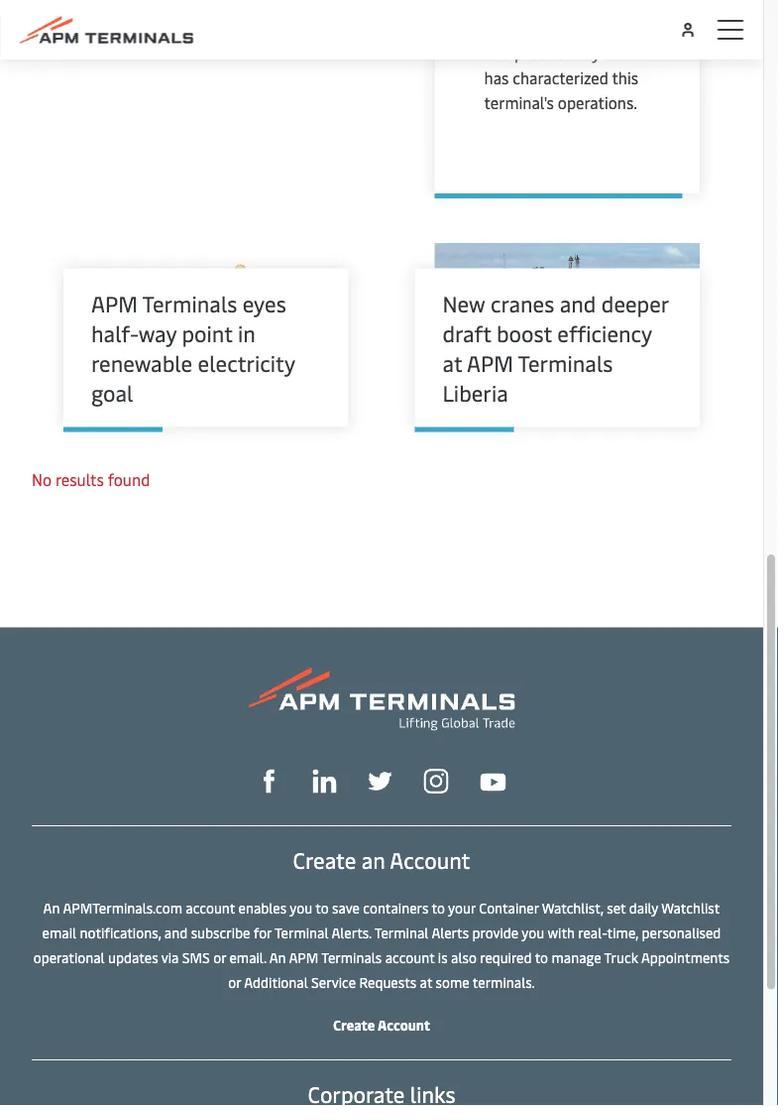 Task type: describe. For each thing, give the bounding box(es) containing it.
new cranes and deeper draft boost efficiency at apm terminals liberia
[[443, 288, 669, 407]]

watchlist,
[[542, 898, 604, 916]]

1 terminal from the left
[[275, 922, 329, 941]]

terminals.
[[473, 972, 535, 991]]

additional
[[244, 972, 308, 991]]

point
[[182, 318, 233, 347]]

apm terminals eyes half-way point in renewable electricity goal
[[91, 288, 295, 407]]

1 vertical spatial account
[[386, 947, 435, 966]]

watchlist
[[662, 898, 721, 916]]

also
[[451, 947, 477, 966]]

Page number field
[[640, 556, 671, 588]]

your
[[448, 898, 476, 916]]

in
[[238, 318, 256, 347]]

create an account
[[293, 845, 471, 874]]

email.
[[230, 947, 267, 966]]

deeper
[[602, 288, 669, 317]]

at inside new cranes and deeper draft boost efficiency at apm terminals liberia
[[443, 348, 463, 377]]

you tube link
[[481, 768, 506, 792]]

1 horizontal spatial or
[[228, 972, 241, 991]]

no
[[32, 468, 52, 490]]

save
[[332, 898, 360, 916]]

is
[[438, 947, 448, 966]]

enables
[[239, 898, 287, 916]]

electricity
[[198, 348, 295, 377]]

half-
[[91, 318, 139, 347]]

required
[[480, 947, 532, 966]]

0 vertical spatial account
[[390, 845, 471, 874]]

notifications,
[[80, 922, 161, 941]]

1 vertical spatial an
[[270, 947, 286, 966]]

instagram link
[[424, 766, 449, 793]]

real-
[[579, 922, 608, 941]]

requests
[[360, 972, 417, 991]]

email
[[42, 922, 76, 941]]

2 terminal from the left
[[375, 922, 429, 941]]

2 horizontal spatial to
[[535, 947, 549, 966]]

via
[[161, 947, 179, 966]]

appointments
[[642, 947, 730, 966]]

daily
[[630, 898, 659, 916]]

0 horizontal spatial to
[[316, 898, 329, 916]]

an apmterminals.com account enables you to save containers to your container watchlist, set daily watchlist email notifications, and subscribe for terminal alerts. terminal alerts provide you with real-time, personalised operational updates via sms or email. an apm terminals account is also required to manage truck appointments or additional service requests at some terminals.
[[33, 898, 730, 991]]

results
[[55, 468, 104, 490]]

twitter image
[[369, 769, 392, 793]]

apm inside apm terminals eyes half-way point in renewable electricity goal
[[91, 288, 138, 317]]

0 horizontal spatial account
[[186, 898, 235, 916]]

alerts
[[432, 922, 469, 941]]

new
[[443, 288, 486, 317]]

at inside an apmterminals.com account enables you to save containers to your container watchlist, set daily watchlist email notifications, and subscribe for terminal alerts. terminal alerts provide you with real-time, personalised operational updates via sms or email. an apm terminals account is also required to manage truck appointments or additional service requests at some terminals.
[[420, 972, 433, 991]]

personalised
[[642, 922, 722, 941]]

container
[[479, 898, 539, 916]]

liberia mhc2 1600 image
[[435, 243, 700, 402]]

terminals inside new cranes and deeper draft boost efficiency at apm terminals liberia
[[518, 348, 613, 377]]



Task type: locate. For each thing, give the bounding box(es) containing it.
and inside an apmterminals.com account enables you to save containers to your container watchlist, set daily watchlist email notifications, and subscribe for terminal alerts. terminal alerts provide you with real-time, personalised operational updates via sms or email. an apm terminals account is also required to manage truck appointments or additional service requests at some terminals.
[[165, 922, 188, 941]]

efficiency
[[558, 318, 652, 347]]

terminal down containers
[[375, 922, 429, 941]]

or down email. at the left of the page
[[228, 972, 241, 991]]

account
[[186, 898, 235, 916], [386, 947, 435, 966]]

draft
[[443, 318, 492, 347]]

an
[[43, 898, 60, 916], [270, 947, 286, 966]]

1 horizontal spatial an
[[270, 947, 286, 966]]

set
[[607, 898, 626, 916]]

service
[[312, 972, 356, 991]]

terminals inside apm terminals eyes half-way point in renewable electricity goal
[[142, 288, 237, 317]]

terminals inside an apmterminals.com account enables you to save containers to your container watchlist, set daily watchlist email notifications, and subscribe for terminal alerts. terminal alerts provide you with real-time, personalised operational updates via sms or email. an apm terminals account is also required to manage truck appointments or additional service requests at some terminals.
[[322, 947, 382, 966]]

eyes
[[243, 288, 286, 317]]

1 vertical spatial you
[[522, 922, 545, 941]]

create down service
[[333, 1015, 375, 1034]]

1 horizontal spatial and
[[560, 288, 597, 317]]

create for create account
[[333, 1015, 375, 1034]]

0 horizontal spatial terminals
[[142, 288, 237, 317]]

1 horizontal spatial to
[[432, 898, 445, 916]]

account right the an
[[390, 845, 471, 874]]

an up additional at the bottom left of page
[[270, 947, 286, 966]]

you left 'with'
[[522, 922, 545, 941]]

terminals down efficiency
[[518, 348, 613, 377]]

1 horizontal spatial at
[[443, 348, 463, 377]]

to left save
[[316, 898, 329, 916]]

to left your
[[432, 898, 445, 916]]

alerts.
[[332, 922, 372, 941]]

youtube image
[[481, 773, 506, 791]]

231006 decarbonisation 3 image
[[83, 243, 349, 402]]

2 horizontal spatial terminals
[[518, 348, 613, 377]]

1 vertical spatial and
[[165, 922, 188, 941]]

create for create an account
[[293, 845, 356, 874]]

manage
[[552, 947, 602, 966]]

terminal right for
[[275, 922, 329, 941]]

0 horizontal spatial you
[[290, 898, 313, 916]]

provide
[[473, 922, 519, 941]]

facebook image
[[257, 769, 281, 793]]

1 vertical spatial create
[[333, 1015, 375, 1034]]

0 vertical spatial terminals
[[142, 288, 237, 317]]

truck
[[605, 947, 639, 966]]

0 vertical spatial you
[[290, 898, 313, 916]]

2 horizontal spatial apm
[[467, 348, 514, 377]]

apm up the half-
[[91, 288, 138, 317]]

apm inside an apmterminals.com account enables you to save containers to your container watchlist, set daily watchlist email notifications, and subscribe for terminal alerts. terminal alerts provide you with real-time, personalised operational updates via sms or email. an apm terminals account is also required to manage truck appointments or additional service requests at some terminals.
[[289, 947, 319, 966]]

account left is
[[386, 947, 435, 966]]

1 vertical spatial apm
[[467, 348, 514, 377]]

1 horizontal spatial you
[[522, 922, 545, 941]]

terminals up point
[[142, 288, 237, 317]]

0 vertical spatial and
[[560, 288, 597, 317]]

liberia
[[443, 377, 509, 407]]

0 vertical spatial account
[[186, 898, 235, 916]]

1 vertical spatial terminals
[[518, 348, 613, 377]]

1 horizontal spatial apm
[[289, 947, 319, 966]]

to
[[316, 898, 329, 916], [432, 898, 445, 916], [535, 947, 549, 966]]

way
[[139, 318, 177, 347]]

for
[[254, 922, 272, 941]]

found
[[108, 468, 150, 490]]

apm up additional at the bottom left of page
[[289, 947, 319, 966]]

you right enables
[[290, 898, 313, 916]]

you
[[290, 898, 313, 916], [522, 922, 545, 941]]

at left some at the bottom right of the page
[[420, 972, 433, 991]]

and
[[560, 288, 597, 317], [165, 922, 188, 941]]

containers
[[363, 898, 429, 916]]

0 vertical spatial apm
[[91, 288, 138, 317]]

apm terminals eyes half-way point in renewable electricity goal link
[[91, 288, 321, 407]]

0 vertical spatial an
[[43, 898, 60, 916]]

terminals
[[142, 288, 237, 317], [518, 348, 613, 377], [322, 947, 382, 966]]

create left the an
[[293, 845, 356, 874]]

0 horizontal spatial an
[[43, 898, 60, 916]]

or right "sms"
[[213, 947, 226, 966]]

0 vertical spatial or
[[213, 947, 226, 966]]

and up via
[[165, 922, 188, 941]]

apm up liberia
[[467, 348, 514, 377]]

linkedin__x28_alt_x29__3_ link
[[313, 767, 337, 793]]

apmterminals.com
[[63, 898, 182, 916]]

0 horizontal spatial and
[[165, 922, 188, 941]]

1 vertical spatial at
[[420, 972, 433, 991]]

renewable
[[91, 348, 193, 377]]

updates
[[108, 947, 158, 966]]

operational
[[33, 947, 105, 966]]

2 vertical spatial terminals
[[322, 947, 382, 966]]

apm inside new cranes and deeper draft boost efficiency at apm terminals liberia
[[467, 348, 514, 377]]

create account
[[333, 1015, 431, 1034]]

linkedin image
[[313, 769, 337, 793]]

2 vertical spatial apm
[[289, 947, 319, 966]]

0 horizontal spatial at
[[420, 972, 433, 991]]

shape link
[[257, 767, 281, 793]]

no results found
[[32, 468, 150, 490]]

create
[[293, 845, 356, 874], [333, 1015, 375, 1034]]

0 horizontal spatial terminal
[[275, 922, 329, 941]]

0 vertical spatial create
[[293, 845, 356, 874]]

sms
[[182, 947, 210, 966]]

new cranes and deeper draft boost efficiency at apm terminals liberia link
[[443, 288, 673, 407]]

some
[[436, 972, 470, 991]]

1 horizontal spatial terminals
[[322, 947, 382, 966]]

fill 44 link
[[369, 767, 392, 793]]

to down 'with'
[[535, 947, 549, 966]]

or
[[213, 947, 226, 966], [228, 972, 241, 991]]

time,
[[608, 922, 639, 941]]

0 horizontal spatial or
[[213, 947, 226, 966]]

with
[[548, 922, 575, 941]]

account up subscribe
[[186, 898, 235, 916]]

1 vertical spatial account
[[378, 1015, 431, 1034]]

create account link
[[333, 1015, 431, 1034]]

0 horizontal spatial apm
[[91, 288, 138, 317]]

account
[[390, 845, 471, 874], [378, 1015, 431, 1034]]

at down draft
[[443, 348, 463, 377]]

goal
[[91, 377, 133, 407]]

apm
[[91, 288, 138, 317], [467, 348, 514, 377], [289, 947, 319, 966]]

an
[[362, 845, 386, 874]]

account down 'requests'
[[378, 1015, 431, 1034]]

1 vertical spatial or
[[228, 972, 241, 991]]

subscribe
[[191, 922, 250, 941]]

cranes
[[491, 288, 555, 317]]

at
[[443, 348, 463, 377], [420, 972, 433, 991]]

an up email
[[43, 898, 60, 916]]

apmt footer logo image
[[249, 667, 515, 731]]

terminal
[[275, 922, 329, 941], [375, 922, 429, 941]]

and up efficiency
[[560, 288, 597, 317]]

boost
[[497, 318, 553, 347]]

instagram image
[[424, 769, 449, 793]]

terminals down alerts.
[[322, 947, 382, 966]]

and inside new cranes and deeper draft boost efficiency at apm terminals liberia
[[560, 288, 597, 317]]

0 vertical spatial at
[[443, 348, 463, 377]]

1 horizontal spatial terminal
[[375, 922, 429, 941]]

1 horizontal spatial account
[[386, 947, 435, 966]]



Task type: vqa. For each thing, say whether or not it's contained in the screenshot.
the leftmost local
no



